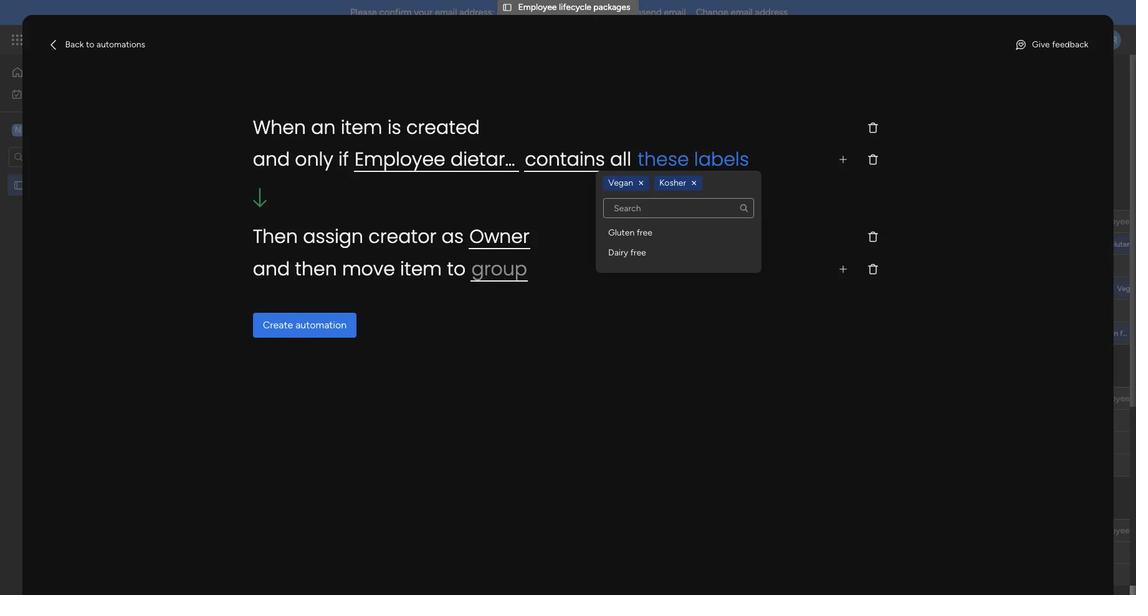Task type: describe. For each thing, give the bounding box(es) containing it.
address:
[[460, 7, 495, 18]]

then
[[295, 256, 337, 283]]

1 vertical spatial item
[[400, 256, 442, 283]]

these labels
[[638, 146, 750, 173]]

chart
[[286, 117, 308, 127]]

select product image
[[11, 34, 24, 46]]

list box containing gluten free
[[601, 198, 757, 263]]

1 d from the top
[[1133, 216, 1137, 227]]

what
[[508, 216, 529, 227]]

search image
[[740, 203, 750, 213]]

help image
[[1058, 34, 1071, 46]]

ai assistant button
[[263, 145, 335, 165]]

robinsongreg175@gmail.com
[[497, 7, 619, 18]]

2
[[256, 261, 261, 272]]

requester
[[699, 216, 739, 227]]

back
[[65, 39, 84, 50]]

email for resend email
[[664, 7, 686, 18]]

3 employee d from the top
[[1092, 525, 1137, 536]]

1 email from the left
[[435, 7, 457, 18]]

back to automations
[[65, 39, 145, 50]]

0 horizontal spatial is
[[388, 114, 402, 141]]

0 vertical spatial employee lifecycle packages
[[519, 2, 631, 12]]

sort button
[[521, 145, 565, 165]]

my work image
[[11, 88, 22, 99]]

create automation button
[[253, 313, 357, 338]]

2 d from the top
[[1133, 393, 1137, 404]]

lifecycle inside list box
[[70, 180, 103, 191]]

work
[[101, 32, 123, 47]]

address
[[756, 7, 788, 18]]

give
[[1033, 39, 1051, 50]]

2 vertical spatial free
[[1121, 329, 1134, 338]]

dietary
[[451, 146, 516, 173]]

0 horizontal spatial item
[[341, 114, 383, 141]]

group
[[472, 256, 528, 283]]

employee lifecycle packages list box
[[0, 172, 159, 364]]

owner
[[470, 223, 530, 250]]

dairy
[[609, 248, 629, 258]]

greg robinson image
[[1102, 30, 1122, 50]]

vegan element
[[604, 176, 650, 191]]

packages inside employee lifecycle packages list box
[[105, 180, 142, 191]]

1 vertical spatial vegan
[[1118, 284, 1137, 293]]

1
[[256, 239, 259, 249]]

creator
[[369, 223, 437, 250]]

labels
[[695, 146, 750, 173]]

create automation
[[263, 320, 347, 331]]

restriction
[[521, 146, 613, 173]]

kosher element
[[655, 176, 703, 191]]

give feedback link
[[1010, 35, 1094, 55]]

Search in workspace field
[[26, 150, 104, 164]]

Submitted field
[[211, 190, 277, 206]]

move
[[342, 256, 395, 283]]

when
[[253, 114, 306, 141]]

gluten fr
[[1109, 240, 1137, 249]]

change
[[696, 7, 729, 18]]

1 vertical spatial gluten free
[[1096, 329, 1134, 338]]

hide
[[588, 150, 607, 161]]

item for item 2
[[236, 261, 254, 272]]

0 vertical spatial gluten
[[609, 228, 635, 238]]

to inside button
[[86, 39, 94, 50]]

sort
[[541, 150, 557, 161]]

item 1
[[236, 239, 259, 249]]

kosher
[[660, 178, 687, 188]]

and for and only if employee dietary restriction
[[253, 146, 290, 173]]

wedding
[[527, 261, 562, 271]]

automation
[[296, 320, 347, 331]]

Search field
[[356, 147, 393, 164]]

dapulse integrations image
[[874, 118, 883, 127]]

back to automations button
[[43, 35, 150, 55]]

then assign creator as owner
[[253, 223, 530, 250]]

change email address link
[[696, 7, 788, 18]]

life
[[554, 216, 566, 227]]

status
[[619, 216, 644, 227]]

column information image
[[658, 217, 668, 227]]

please confirm your email address: robinsongreg175@gmail.com
[[350, 7, 619, 18]]

1 horizontal spatial submitted
[[611, 239, 652, 249]]

please
[[350, 7, 377, 18]]

resend email
[[631, 7, 686, 18]]

baby
[[534, 239, 554, 249]]

and only if employee dietary restriction
[[253, 146, 613, 173]]

your
[[414, 7, 433, 18]]

Requester field
[[696, 215, 742, 229]]

give feedback button
[[1010, 35, 1094, 55]]

gluten free inside tree grid
[[609, 228, 653, 238]]



Task type: vqa. For each thing, say whether or not it's contained in the screenshot.
Nov 29 NOV
no



Task type: locate. For each thing, give the bounding box(es) containing it.
list box
[[601, 198, 757, 263]]

0 vertical spatial employee d field
[[1089, 215, 1137, 229]]

0 vertical spatial packages
[[594, 2, 631, 12]]

search everything image
[[1031, 34, 1043, 46]]

item 2
[[236, 261, 261, 272]]

1 vertical spatial employee d field
[[1089, 392, 1137, 406]]

and down 1
[[253, 256, 290, 283]]

item up v2 search "image"
[[341, 114, 383, 141]]

item for item
[[318, 216, 336, 226]]

email right resend in the top right of the page
[[664, 7, 686, 18]]

1 vertical spatial to
[[447, 256, 466, 283]]

submitted inside field
[[215, 190, 274, 205]]

0 vertical spatial submitted
[[215, 190, 274, 205]]

1 vertical spatial d
[[1133, 393, 1137, 404]]

item for item 1
[[236, 239, 254, 249]]

then
[[253, 223, 298, 250]]

item down the creator
[[400, 256, 442, 283]]

submitted
[[215, 190, 274, 205], [611, 239, 652, 249]]

1 vertical spatial and
[[253, 256, 290, 283]]

1 vertical spatial submitted
[[611, 239, 652, 249]]

0 vertical spatial is
[[388, 114, 402, 141]]

0 horizontal spatial to
[[86, 39, 94, 50]]

0 vertical spatial lifecycle
[[559, 2, 592, 12]]

resend email link
[[631, 7, 686, 18]]

1 horizontal spatial to
[[447, 256, 466, 283]]

item left 1
[[236, 239, 254, 249]]

1 vertical spatial item
[[236, 239, 254, 249]]

0 horizontal spatial lifecycle
[[70, 180, 103, 191]]

and then move item to group
[[253, 256, 528, 283]]

0 horizontal spatial vegan
[[609, 178, 634, 188]]

item
[[341, 114, 383, 141], [400, 256, 442, 283]]

remove image inside kosher element
[[690, 178, 700, 188]]

Search for content search field
[[604, 198, 755, 218]]

Status field
[[616, 215, 647, 229]]

1 horizontal spatial packages
[[594, 2, 631, 12]]

2 vertical spatial employee d
[[1092, 525, 1137, 536]]

is
[[388, 114, 402, 141], [531, 216, 537, 227]]

employee inside list box
[[29, 180, 68, 191]]

workspace image
[[12, 123, 24, 137]]

0 vertical spatial d
[[1133, 216, 1137, 227]]

2 employee d field from the top
[[1089, 392, 1137, 406]]

none search field inside 'list box'
[[604, 198, 755, 218]]

0 vertical spatial and
[[253, 146, 290, 173]]

what is the life event?
[[508, 216, 595, 227]]

3 email from the left
[[731, 7, 753, 18]]

0 vertical spatial vegan
[[609, 178, 634, 188]]

contains all
[[525, 146, 632, 173]]

v2 search image
[[347, 148, 356, 162]]

hide button
[[568, 145, 614, 165]]

tree grid inside 'list box'
[[604, 223, 755, 263]]

0 horizontal spatial packages
[[105, 180, 142, 191]]

n
[[15, 124, 21, 135]]

the
[[539, 216, 552, 227]]

to down 'as' on the top left of page
[[447, 256, 466, 283]]

1 horizontal spatial email
[[664, 7, 686, 18]]

0 vertical spatial free
[[637, 228, 653, 238]]

1 vertical spatial employee d
[[1092, 393, 1137, 404]]

3 employee d field from the top
[[1089, 524, 1137, 538]]

1 employee d field from the top
[[1089, 215, 1137, 229]]

1 remove image from the left
[[637, 178, 647, 188]]

2 horizontal spatial email
[[731, 7, 753, 18]]

ai
[[283, 150, 292, 160]]

and
[[253, 146, 290, 173], [253, 256, 290, 283]]

2 vertical spatial gluten
[[1096, 329, 1119, 338]]

feedback
[[1053, 39, 1089, 50]]

remove image left kosher
[[637, 178, 647, 188]]

0 vertical spatial to
[[86, 39, 94, 50]]

employee lifecycle packages
[[519, 2, 631, 12], [29, 180, 142, 191]]

1 horizontal spatial gluten free
[[1096, 329, 1134, 338]]

resend
[[631, 7, 662, 18]]

0 horizontal spatial email
[[435, 7, 457, 18]]

item left 2 in the top of the page
[[236, 261, 254, 272]]

2 remove image from the left
[[690, 178, 700, 188]]

email right your
[[435, 7, 457, 18]]

automations
[[97, 39, 145, 50]]

gluten free
[[609, 228, 653, 238], [1096, 329, 1134, 338]]

item
[[318, 216, 336, 226], [236, 239, 254, 249], [236, 261, 254, 272]]

Employee d field
[[1089, 215, 1137, 229], [1089, 392, 1137, 406], [1089, 524, 1137, 538]]

vegan down gluten fr
[[1118, 284, 1137, 293]]

submitted down status "field"
[[611, 239, 652, 249]]

person
[[420, 150, 447, 161]]

None search field
[[604, 198, 755, 218]]

1 vertical spatial packages
[[105, 180, 142, 191]]

is up search field
[[388, 114, 402, 141]]

as
[[442, 223, 464, 250]]

contains
[[525, 146, 605, 173]]

0 vertical spatial employee d
[[1092, 216, 1137, 227]]

gluten
[[609, 228, 635, 238], [1109, 240, 1132, 249], [1096, 329, 1119, 338]]

monday
[[56, 32, 98, 47]]

to
[[86, 39, 94, 50], [447, 256, 466, 283]]

email
[[435, 7, 457, 18], [664, 7, 686, 18], [731, 7, 753, 18]]

remove image for vegan
[[637, 178, 647, 188]]

1 horizontal spatial is
[[531, 216, 537, 227]]

1 vertical spatial free
[[631, 248, 647, 258]]

these
[[638, 146, 689, 173]]

and down when at the left
[[253, 146, 290, 173]]

0 vertical spatial gluten free
[[609, 228, 653, 238]]

1 employee d from the top
[[1092, 216, 1137, 227]]

filter
[[478, 150, 498, 161]]

is left the the at left
[[531, 216, 537, 227]]

confirm
[[380, 7, 412, 18]]

1 and from the top
[[253, 146, 290, 173]]

person button
[[400, 145, 454, 165]]

vegan
[[609, 178, 634, 188], [1118, 284, 1137, 293]]

1 vertical spatial is
[[531, 216, 537, 227]]

1 horizontal spatial vegan
[[1118, 284, 1137, 293]]

1 vertical spatial gluten
[[1109, 240, 1132, 249]]

0 horizontal spatial remove image
[[637, 178, 647, 188]]

email right the change
[[731, 7, 753, 18]]

1 horizontal spatial item
[[400, 256, 442, 283]]

create
[[263, 320, 293, 331]]

0 horizontal spatial gluten free
[[609, 228, 653, 238]]

give feedback
[[1033, 39, 1089, 50]]

event?
[[568, 216, 595, 227]]

free
[[637, 228, 653, 238], [631, 248, 647, 258], [1121, 329, 1134, 338]]

employee
[[519, 2, 557, 12], [355, 146, 446, 173], [29, 180, 68, 191], [1092, 216, 1131, 227], [1092, 393, 1131, 404], [1092, 525, 1131, 536]]

submitted up the item 1
[[215, 190, 274, 205]]

2 and from the top
[[253, 256, 290, 283]]

n button
[[9, 119, 124, 141]]

1 vertical spatial employee lifecycle packages
[[29, 180, 142, 191]]

if
[[339, 146, 349, 173]]

employee d
[[1092, 216, 1137, 227], [1092, 393, 1137, 404], [1092, 525, 1137, 536]]

3 d from the top
[[1133, 525, 1137, 536]]

arrow down image
[[502, 148, 517, 163]]

1 vertical spatial lifecycle
[[70, 180, 103, 191]]

home image
[[11, 66, 24, 79]]

chart button
[[277, 112, 318, 132]]

employee lifecycle packages inside list box
[[29, 180, 142, 191]]

an
[[311, 114, 336, 141]]

0 horizontal spatial submitted
[[215, 190, 274, 205]]

all
[[611, 146, 632, 173]]

1 horizontal spatial lifecycle
[[559, 2, 592, 12]]

to right back
[[86, 39, 94, 50]]

when an item is created
[[253, 114, 480, 141]]

packages
[[594, 2, 631, 12], [105, 180, 142, 191]]

d
[[1133, 216, 1137, 227], [1133, 393, 1137, 404], [1133, 525, 1137, 536]]

form button
[[238, 112, 277, 132]]

lifecycle
[[559, 2, 592, 12], [70, 180, 103, 191]]

2 vertical spatial d
[[1133, 525, 1137, 536]]

change email address
[[696, 7, 788, 18]]

remove image for kosher
[[690, 178, 700, 188]]

assign
[[303, 223, 364, 250]]

0 horizontal spatial employee lifecycle packages
[[29, 180, 142, 191]]

2 email from the left
[[664, 7, 686, 18]]

0 vertical spatial item
[[318, 216, 336, 226]]

created
[[407, 114, 480, 141]]

monday work management
[[56, 32, 194, 47]]

management
[[126, 32, 194, 47]]

filter button
[[458, 145, 517, 165]]

public board image
[[13, 179, 25, 191]]

dairy free
[[609, 248, 647, 258]]

1 horizontal spatial remove image
[[690, 178, 700, 188]]

option
[[0, 174, 159, 176]]

2 vertical spatial item
[[236, 261, 254, 272]]

email for change email address
[[731, 7, 753, 18]]

tree grid containing gluten free
[[604, 223, 755, 263]]

only
[[295, 146, 334, 173]]

fr
[[1134, 240, 1137, 249]]

add view image
[[325, 118, 330, 127]]

2 vertical spatial employee d field
[[1089, 524, 1137, 538]]

item up then at left
[[318, 216, 336, 226]]

vegan down all
[[609, 178, 634, 188]]

remove image inside the vegan element
[[637, 178, 647, 188]]

1 horizontal spatial employee lifecycle packages
[[519, 2, 631, 12]]

form
[[248, 117, 268, 127]]

ai assistant
[[283, 150, 330, 160]]

assistant
[[294, 150, 330, 160]]

remove image right kosher
[[690, 178, 700, 188]]

0 vertical spatial item
[[341, 114, 383, 141]]

and for and then move item to group
[[253, 256, 290, 283]]

tree grid
[[604, 223, 755, 263]]

remove image
[[637, 178, 647, 188], [690, 178, 700, 188]]

2 employee d from the top
[[1092, 393, 1137, 404]]

ai logo image
[[268, 150, 278, 160]]



